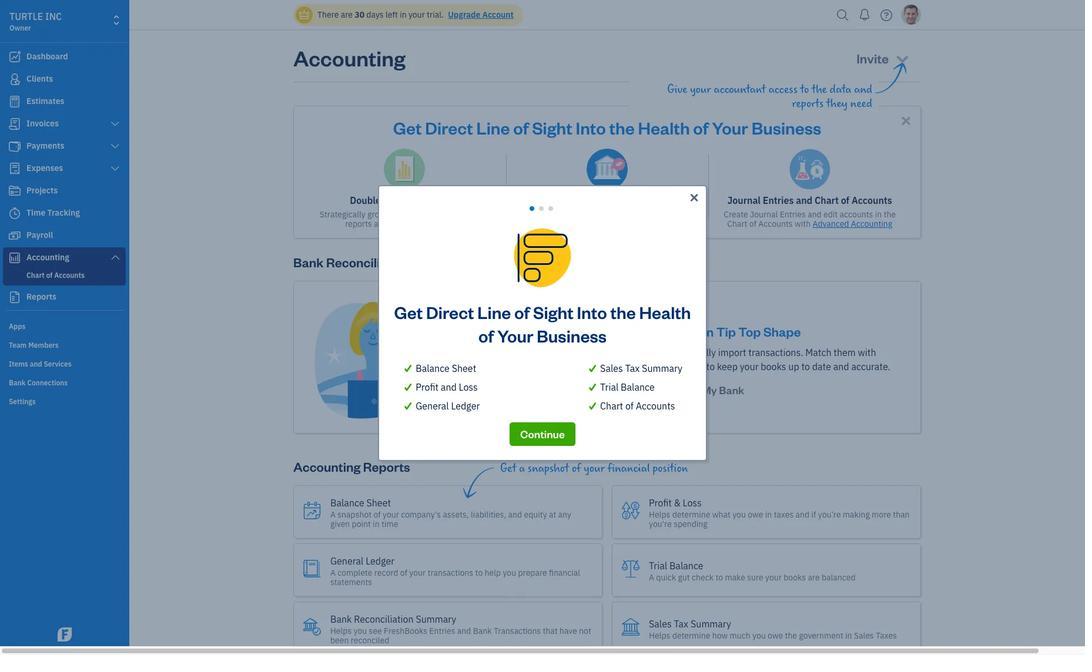 Task type: describe. For each thing, give the bounding box(es) containing it.
money image
[[8, 230, 22, 242]]

you inside general ledger a complete record of your transactions to help you prepare financial statements
[[503, 568, 516, 578]]

reconciled
[[351, 635, 389, 646]]

valuable
[[458, 209, 490, 220]]

your inside get direct line of sight into the health of your business
[[497, 324, 533, 347]]

record
[[374, 568, 398, 578]]

general for general ledger
[[416, 400, 449, 412]]

reports
[[363, 459, 410, 475]]

up
[[788, 361, 799, 373]]

line inside get direct line of sight into the health of your business
[[477, 301, 511, 323]]

of inside the balance sheet a snapshot of your company's assets, liabilities, and equity at any given point in time
[[374, 509, 381, 520]]

0 vertical spatial entries
[[763, 195, 794, 206]]

2 horizontal spatial chart
[[815, 195, 839, 206]]

0 vertical spatial sight
[[532, 116, 572, 139]]

crown image
[[298, 9, 310, 21]]

transactions
[[494, 626, 541, 636]]

tip
[[716, 323, 736, 340]]

profit for profit and loss
[[416, 381, 439, 393]]

transactions inside general ledger a complete record of your transactions to help you prepare financial statements
[[428, 568, 473, 578]]

settings image
[[9, 397, 126, 406]]

that
[[543, 626, 558, 636]]

your inside the double-entry accounting strategically grow your business with valuable reports and insights.
[[388, 209, 404, 220]]

bank connections image
[[9, 378, 126, 387]]

keep your books in tip top shape
[[602, 323, 801, 340]]

0 vertical spatial into
[[576, 116, 606, 139]]

determine for loss
[[672, 509, 710, 520]]

health inside get direct line of sight into the health of your business
[[639, 301, 691, 323]]

automatically
[[659, 347, 716, 359]]

and inside the bank reconciliation summary helps you see freshbooks entries and bank transactions that have not been reconciled
[[457, 626, 471, 636]]

complete
[[338, 568, 372, 578]]

my
[[702, 383, 717, 397]]

keep inside connect your bank account to automatically import transactions. match them with income and expenses tracked in freshbooks to keep your books up to date and accurate.
[[717, 361, 738, 373]]

2 vertical spatial get
[[500, 462, 516, 476]]

much
[[730, 630, 750, 641]]

chart of accounts
[[600, 400, 675, 412]]

create
[[724, 209, 748, 220]]

help
[[485, 568, 501, 578]]

search image
[[833, 6, 852, 24]]

sheet for balance sheet
[[452, 363, 476, 374]]

main element
[[0, 0, 159, 647]]

check
[[692, 572, 714, 583]]

trial balance
[[600, 381, 655, 393]]

0 vertical spatial health
[[638, 116, 690, 139]]

owe inside sales tax summary helps determine how much you owe the government in sales taxes
[[768, 630, 783, 641]]

owe inside the profit & loss helps determine what you owe in taxes and if you're making more than you're spending
[[748, 509, 763, 520]]

sheet for balance sheet a snapshot of your company's assets, liabilities, and equity at any given point in time
[[366, 497, 391, 509]]

statements
[[330, 577, 372, 588]]

balance inside trial balance a quick gut check to make sure your books are balanced
[[669, 560, 703, 572]]

double-entry accounting image
[[384, 149, 425, 190]]

a for trial balance
[[649, 572, 654, 583]]

clean.
[[591, 219, 613, 229]]

client image
[[8, 73, 22, 85]]

how
[[712, 630, 728, 641]]

see
[[369, 626, 382, 636]]

sales tax summary helps determine how much you owe the government in sales taxes
[[649, 618, 897, 641]]

0 vertical spatial financial
[[607, 462, 650, 476]]

balance sheet
[[416, 363, 476, 374]]

been
[[330, 635, 349, 646]]

0 vertical spatial line
[[476, 116, 510, 139]]

general for general ledger a complete record of your transactions to help you prepare financial statements
[[330, 555, 364, 567]]

bank reconciliation summary helps you see freshbooks entries and bank transactions that have not been reconciled
[[330, 613, 591, 646]]

if
[[811, 509, 816, 520]]

apps image
[[9, 322, 126, 331]]

turtle
[[9, 11, 43, 22]]

profit & loss helps determine what you owe in taxes and if you're making more than you're spending
[[649, 497, 910, 529]]

bank inside connect your bank account to automatically import transactions. match them with income and expenses tracked in freshbooks to keep your books up to date and accurate.
[[589, 347, 610, 359]]

profit and loss
[[416, 381, 478, 393]]

team members image
[[9, 340, 126, 350]]

of inside 'create journal entries and edit accounts in the chart of accounts with'
[[749, 219, 756, 229]]

taxes
[[876, 630, 897, 641]]

spending
[[674, 519, 708, 529]]

ledger for general ledger
[[451, 400, 480, 412]]

reports
[[345, 219, 372, 229]]

helps for sales tax summary
[[649, 630, 670, 641]]

any
[[558, 509, 571, 520]]

0 horizontal spatial you're
[[649, 519, 672, 529]]

sales for sales tax summary helps determine how much you owe the government in sales taxes
[[649, 618, 672, 630]]

connect my bank
[[658, 383, 744, 397]]

and inside the double-entry accounting strategically grow your business with valuable reports and insights.
[[374, 219, 388, 229]]

advanced
[[813, 219, 849, 229]]

determine for summary
[[672, 630, 710, 641]]

in inside 'create journal entries and edit accounts in the chart of accounts with'
[[875, 209, 882, 220]]

check image for balance sheet
[[403, 361, 413, 376]]

trial.
[[427, 9, 444, 20]]

match inside match bank transactions to keep your books squeaky clean.
[[526, 209, 549, 220]]

in right the left
[[400, 9, 407, 20]]

a
[[519, 462, 525, 476]]

to right up
[[801, 361, 810, 373]]

and inside 'create journal entries and edit accounts in the chart of accounts with'
[[808, 209, 822, 220]]

balance inside the balance sheet a snapshot of your company's assets, liabilities, and equity at any given point in time
[[330, 497, 364, 509]]

income
[[517, 361, 548, 373]]

transactions inside match bank transactions to keep your books squeaky clean.
[[571, 209, 617, 220]]

books inside trial balance a quick gut check to make sure your books are balanced
[[784, 572, 806, 583]]

time
[[381, 519, 398, 529]]

2 horizontal spatial your
[[712, 116, 748, 139]]

tax for sales tax summary
[[625, 363, 640, 374]]

and inside the balance sheet a snapshot of your company's assets, liabilities, and equity at any given point in time
[[508, 509, 522, 520]]

ledger for general ledger a complete record of your transactions to help you prepare financial statements
[[366, 555, 394, 567]]

of inside general ledger a complete record of your transactions to help you prepare financial statements
[[400, 568, 407, 578]]

make
[[725, 572, 745, 583]]

continue
[[520, 427, 565, 441]]

accounts
[[840, 209, 873, 220]]

chevron large down image for payment icon at the top left of the page
[[110, 142, 120, 151]]

and down them
[[833, 361, 849, 373]]

chart inside 'create journal entries and edit accounts in the chart of accounts with'
[[727, 219, 747, 229]]

what
[[712, 509, 731, 520]]

a for balance sheet
[[330, 509, 336, 520]]

30
[[355, 9, 364, 20]]

0 vertical spatial get
[[393, 116, 422, 139]]

bank inside 'button'
[[719, 383, 744, 397]]

advanced accounting
[[813, 219, 892, 229]]

business
[[406, 209, 439, 220]]

loss for &
[[683, 497, 702, 509]]

0 vertical spatial direct
[[425, 116, 473, 139]]

point
[[352, 519, 371, 529]]

bank inside match bank transactions to keep your books squeaky clean.
[[551, 209, 569, 220]]

there
[[317, 9, 339, 20]]

double-
[[350, 195, 385, 206]]

the inside get direct line of sight into the health of your business
[[610, 301, 636, 323]]

upgrade
[[448, 9, 480, 20]]

the inside sales tax summary helps determine how much you owe the government in sales taxes
[[785, 630, 797, 641]]

books inside connect your bank account to automatically import transactions. match them with income and expenses tracked in freshbooks to keep your books up to date and accurate.
[[761, 361, 786, 373]]

import
[[718, 347, 746, 359]]

and right income
[[550, 361, 566, 373]]

turtle inc owner
[[9, 11, 62, 32]]

report image
[[8, 292, 22, 303]]

close image inside get direct line of sight into the health of your business dialog
[[688, 191, 700, 205]]

tax for sales tax summary helps determine how much you owe the government in sales taxes
[[674, 618, 688, 630]]

bank left transactions
[[473, 626, 492, 636]]

your inside match bank transactions to keep your books squeaky clean.
[[648, 209, 664, 220]]

top
[[738, 323, 761, 340]]

direct inside get direct line of sight into the health of your business dialog
[[426, 301, 474, 323]]

expense image
[[8, 163, 22, 175]]

position
[[653, 462, 688, 476]]

payment image
[[8, 140, 22, 152]]

more
[[872, 509, 891, 520]]

than
[[893, 509, 910, 520]]

0 vertical spatial accounts
[[852, 195, 892, 206]]

accurate.
[[851, 361, 890, 373]]

helps for profit & loss
[[649, 509, 670, 520]]

assets,
[[443, 509, 469, 520]]

estimate image
[[8, 96, 22, 108]]

to inside general ledger a complete record of your transactions to help you prepare financial statements
[[475, 568, 483, 578]]

dashboard image
[[8, 51, 22, 63]]

journal entries and chart of accounts image
[[789, 149, 830, 190]]

them
[[834, 347, 856, 359]]

balance sheet a snapshot of your company's assets, liabilities, and equity at any given point in time
[[330, 497, 571, 529]]

date
[[812, 361, 831, 373]]

get a snapshot of your financial position
[[500, 462, 688, 476]]

books inside match bank transactions to keep your books squeaky clean.
[[666, 209, 688, 220]]

accounts inside 'create journal entries and edit accounts in the chart of accounts with'
[[758, 219, 793, 229]]

entries inside 'create journal entries and edit accounts in the chart of accounts with'
[[780, 209, 806, 220]]

sure
[[747, 572, 763, 583]]

and inside get direct line of sight into the health of your business dialog
[[441, 381, 457, 393]]

with inside connect your bank account to automatically import transactions. match them with income and expenses tracked in freshbooks to keep your books up to date and accurate.
[[858, 347, 876, 359]]

a for general ledger
[[330, 568, 336, 578]]

your inside trial balance a quick gut check to make sure your books are balanced
[[765, 572, 782, 583]]

you inside the profit & loss helps determine what you owe in taxes and if you're making more than you're spending
[[732, 509, 746, 520]]

1 horizontal spatial your
[[634, 323, 662, 340]]

match bank transactions to keep your books squeaky clean.
[[526, 209, 688, 229]]

inc
[[45, 11, 62, 22]]

journal inside 'create journal entries and edit accounts in the chart of accounts with'
[[750, 209, 778, 220]]

continue button
[[510, 423, 575, 446]]

tracked
[[610, 361, 642, 373]]

bank down the 'strategically'
[[293, 254, 324, 270]]

your inside the balance sheet a snapshot of your company's assets, liabilities, and equity at any given point in time
[[383, 509, 399, 520]]

in left tip
[[703, 323, 714, 340]]

in inside connect your bank account to automatically import transactions. match them with income and expenses tracked in freshbooks to keep your books up to date and accurate.
[[644, 361, 652, 373]]

account
[[612, 347, 646, 359]]

are inside trial balance a quick gut check to make sure your books are balanced
[[808, 572, 820, 583]]

accounting reports
[[293, 459, 410, 475]]

get direct line of sight into the health of your business dialog
[[0, 171, 1085, 476]]

match inside connect your bank account to automatically import transactions. match them with income and expenses tracked in freshbooks to keep your books up to date and accurate.
[[805, 347, 831, 359]]

not
[[579, 626, 591, 636]]



Task type: locate. For each thing, give the bounding box(es) containing it.
1 vertical spatial ledger
[[366, 555, 394, 567]]

bank up been
[[330, 613, 352, 625]]

sales down account
[[600, 363, 623, 374]]

keep
[[602, 323, 632, 340]]

you're left the spending
[[649, 519, 672, 529]]

0 horizontal spatial check image
[[403, 399, 413, 413]]

1 vertical spatial chevron large down image
[[110, 142, 120, 151]]

with left valuable
[[440, 209, 456, 220]]

balance up given
[[330, 497, 364, 509]]

sales down quick
[[649, 618, 672, 630]]

summary inside sales tax summary helps determine how much you owe the government in sales taxes
[[691, 618, 731, 630]]

accounts right create
[[758, 219, 793, 229]]

freshbooks right see
[[384, 626, 427, 636]]

2 vertical spatial sales
[[854, 630, 874, 641]]

0 horizontal spatial transactions
[[428, 568, 473, 578]]

match bank transactions to keep your books squeaky clean. button
[[511, 149, 704, 229]]

general inside get direct line of sight into the health of your business dialog
[[416, 400, 449, 412]]

1 vertical spatial chart
[[727, 219, 747, 229]]

with up accurate.
[[858, 347, 876, 359]]

timer image
[[8, 207, 22, 219]]

with inside 'create journal entries and edit accounts in the chart of accounts with'
[[795, 219, 811, 229]]

1 vertical spatial direct
[[426, 301, 474, 323]]

helps inside the profit & loss helps determine what you owe in taxes and if you're making more than you're spending
[[649, 509, 670, 520]]

a inside trial balance a quick gut check to make sure your books are balanced
[[649, 572, 654, 583]]

get direct line of sight into the health of your business inside dialog
[[394, 301, 691, 347]]

profit
[[416, 381, 439, 393], [649, 497, 672, 509]]

transactions down bank reconciliation image
[[571, 209, 617, 220]]

trial down tracked at right bottom
[[600, 381, 619, 393]]

in
[[400, 9, 407, 20], [875, 209, 882, 220], [703, 323, 714, 340], [644, 361, 652, 373], [765, 509, 772, 520], [373, 519, 380, 529], [845, 630, 852, 641]]

0 horizontal spatial freshbooks
[[384, 626, 427, 636]]

equity
[[524, 509, 547, 520]]

helps for bank reconciliation summary
[[330, 626, 352, 636]]

determine inside sales tax summary helps determine how much you owe the government in sales taxes
[[672, 630, 710, 641]]

freshbooks inside connect your bank account to automatically import transactions. match them with income and expenses tracked in freshbooks to keep your books up to date and accurate.
[[654, 361, 704, 373]]

1 vertical spatial accounts
[[758, 219, 793, 229]]

check image for profit and loss
[[403, 380, 413, 394]]

reconciliation
[[326, 254, 409, 270], [354, 613, 414, 625]]

check image left general ledger
[[403, 399, 413, 413]]

the up bank reconciliation image
[[609, 116, 635, 139]]

the left government
[[785, 630, 797, 641]]

0 horizontal spatial tax
[[625, 363, 640, 374]]

journal
[[727, 195, 761, 206], [750, 209, 778, 220]]

snapshot inside the balance sheet a snapshot of your company's assets, liabilities, and equity at any given point in time
[[338, 509, 372, 520]]

books
[[664, 323, 701, 340]]

financial
[[607, 462, 650, 476], [549, 568, 580, 578]]

1 horizontal spatial profit
[[649, 497, 672, 509]]

chevron large down image
[[110, 164, 120, 173]]

connect your bank account to automatically import transactions. match them with income and expenses tracked in freshbooks to keep your books up to date and accurate.
[[517, 347, 890, 373]]

freshbooks image
[[55, 628, 74, 642]]

entry
[[385, 195, 408, 206]]

1 horizontal spatial financial
[[607, 462, 650, 476]]

0 horizontal spatial loss
[[459, 381, 478, 393]]

journal entries and chart of accounts
[[727, 195, 892, 206]]

1 horizontal spatial tax
[[674, 618, 688, 630]]

2 vertical spatial entries
[[429, 626, 455, 636]]

0 vertical spatial business
[[752, 116, 821, 139]]

business up expenses
[[537, 324, 607, 347]]

bank right my
[[719, 383, 744, 397]]

with inside the double-entry accounting strategically grow your business with valuable reports and insights.
[[440, 209, 456, 220]]

you inside sales tax summary helps determine how much you owe the government in sales taxes
[[752, 630, 766, 641]]

1 vertical spatial tax
[[674, 618, 688, 630]]

entries inside the bank reconciliation summary helps you see freshbooks entries and bank transactions that have not been reconciled
[[429, 626, 455, 636]]

0 vertical spatial get direct line of sight into the health of your business
[[393, 116, 821, 139]]

are left balanced
[[808, 572, 820, 583]]

loss for and
[[459, 381, 478, 393]]

sheet inside the balance sheet a snapshot of your company's assets, liabilities, and equity at any given point in time
[[366, 497, 391, 509]]

quick
[[656, 572, 676, 583]]

trial inside get direct line of sight into the health of your business dialog
[[600, 381, 619, 393]]

with
[[440, 209, 456, 220], [795, 219, 811, 229], [858, 347, 876, 359]]

summary for sales tax summary helps determine how much you owe the government in sales taxes
[[691, 618, 731, 630]]

0 horizontal spatial profit
[[416, 381, 439, 393]]

2 horizontal spatial accounts
[[852, 195, 892, 206]]

business inside dialog
[[537, 324, 607, 347]]

snapshot left 'time'
[[338, 509, 372, 520]]

of
[[513, 116, 529, 139], [693, 116, 709, 139], [841, 195, 849, 206], [749, 219, 756, 229], [514, 301, 530, 323], [478, 324, 494, 347], [625, 400, 634, 412], [572, 462, 581, 476], [374, 509, 381, 520], [400, 568, 407, 578]]

0 vertical spatial ledger
[[451, 400, 480, 412]]

2 vertical spatial accounts
[[636, 400, 675, 412]]

loss inside the profit & loss helps determine what you owe in taxes and if you're making more than you're spending
[[683, 497, 702, 509]]

company's
[[401, 509, 441, 520]]

transactions
[[571, 209, 617, 220], [428, 568, 473, 578]]

summary down general ledger a complete record of your transactions to help you prepare financial statements
[[416, 613, 456, 625]]

general
[[416, 400, 449, 412], [330, 555, 364, 567]]

0 vertical spatial owe
[[748, 509, 763, 520]]

balance up the profit and loss on the left
[[416, 363, 450, 374]]

edit
[[824, 209, 838, 220]]

sheet inside get direct line of sight into the health of your business dialog
[[452, 363, 476, 374]]

2 chevron large down image from the top
[[110, 142, 120, 151]]

your inside general ledger a complete record of your transactions to help you prepare financial statements
[[409, 568, 426, 578]]

connect your bank account to begin matching your bank transactions image
[[313, 300, 501, 420]]

sight
[[532, 116, 572, 139], [533, 301, 574, 323]]

government
[[799, 630, 843, 641]]

profit for profit & loss helps determine what you owe in taxes and if you're making more than you're spending
[[649, 497, 672, 509]]

1 horizontal spatial you're
[[818, 509, 841, 520]]

1 vertical spatial entries
[[780, 209, 806, 220]]

helps down quick
[[649, 630, 670, 641]]

a inside the balance sheet a snapshot of your company's assets, liabilities, and equity at any given point in time
[[330, 509, 336, 520]]

gut
[[678, 572, 690, 583]]

1 vertical spatial keep
[[717, 361, 738, 373]]

1 horizontal spatial close image
[[899, 114, 913, 128]]

accounting
[[293, 44, 406, 72], [410, 195, 459, 206], [851, 219, 892, 229], [293, 459, 361, 475]]

0 horizontal spatial general
[[330, 555, 364, 567]]

sales tax summary
[[600, 363, 682, 374]]

journal up create
[[727, 195, 761, 206]]

bank left clean. on the right of the page
[[551, 209, 569, 220]]

line
[[476, 116, 510, 139], [477, 301, 511, 323]]

tax inside get direct line of sight into the health of your business dialog
[[625, 363, 640, 374]]

general ledger a complete record of your transactions to help you prepare financial statements
[[330, 555, 580, 588]]

you right help on the bottom of page
[[503, 568, 516, 578]]

check image for general ledger
[[403, 399, 413, 413]]

balance
[[416, 363, 450, 374], [621, 381, 655, 393], [330, 497, 364, 509], [669, 560, 703, 572]]

in left "taxes"
[[765, 509, 772, 520]]

and left transactions
[[457, 626, 471, 636]]

create journal entries and edit accounts in the chart of accounts with
[[724, 209, 896, 229]]

chevron large down image for invoice icon at the top left of the page
[[110, 119, 120, 129]]

making
[[843, 509, 870, 520]]

get direct line of sight into the health of your business up income
[[394, 301, 691, 347]]

loss right &
[[683, 497, 702, 509]]

0 vertical spatial chart
[[815, 195, 839, 206]]

trial for trial balance a quick gut check to make sure your books are balanced
[[649, 560, 667, 572]]

0 vertical spatial determine
[[672, 509, 710, 520]]

sales left taxes
[[854, 630, 874, 641]]

in left 'time'
[[373, 519, 380, 529]]

0 horizontal spatial match
[[526, 209, 549, 220]]

a left quick
[[649, 572, 654, 583]]

the inside 'create journal entries and edit accounts in the chart of accounts with'
[[884, 209, 896, 220]]

0 vertical spatial keep
[[628, 209, 646, 220]]

sheet up the profit and loss on the left
[[452, 363, 476, 374]]

0 horizontal spatial owe
[[748, 509, 763, 520]]

0 horizontal spatial sheet
[[366, 497, 391, 509]]

0 horizontal spatial business
[[537, 324, 607, 347]]

1 vertical spatial financial
[[549, 568, 580, 578]]

3 chevron large down image from the top
[[110, 253, 120, 262]]

financial inside general ledger a complete record of your transactions to help you prepare financial statements
[[549, 568, 580, 578]]

summary
[[642, 363, 682, 374], [416, 613, 456, 625], [691, 618, 731, 630]]

1 horizontal spatial bank
[[589, 347, 610, 359]]

keep inside match bank transactions to keep your books squeaky clean.
[[628, 209, 646, 220]]

1 vertical spatial trial
[[649, 560, 667, 572]]

keep down 'import'
[[717, 361, 738, 373]]

a inside general ledger a complete record of your transactions to help you prepare financial statements
[[330, 568, 336, 578]]

journal right create
[[750, 209, 778, 220]]

to inside trial balance a quick gut check to make sure your books are balanced
[[716, 572, 723, 583]]

1 chevron large down image from the top
[[110, 119, 120, 129]]

0 vertical spatial trial
[[600, 381, 619, 393]]

and left if
[[796, 509, 809, 520]]

squeaky
[[558, 219, 589, 229]]

trial inside trial balance a quick gut check to make sure your books are balanced
[[649, 560, 667, 572]]

sheet up 'time'
[[366, 497, 391, 509]]

1 vertical spatial determine
[[672, 630, 710, 641]]

accounts
[[852, 195, 892, 206], [758, 219, 793, 229], [636, 400, 675, 412]]

sales for sales tax summary
[[600, 363, 623, 374]]

summary down automatically
[[642, 363, 682, 374]]

0 horizontal spatial summary
[[416, 613, 456, 625]]

check image
[[403, 399, 413, 413], [587, 399, 598, 413]]

you right what
[[732, 509, 746, 520]]

1 vertical spatial health
[[639, 301, 691, 323]]

profit inside get direct line of sight into the health of your business dialog
[[416, 381, 439, 393]]

are left 30
[[341, 9, 353, 20]]

given
[[330, 519, 350, 529]]

1 vertical spatial bank
[[589, 347, 610, 359]]

and right reports
[[374, 219, 388, 229]]

to left help on the bottom of page
[[475, 568, 483, 578]]

1 vertical spatial owe
[[768, 630, 783, 641]]

1 vertical spatial get direct line of sight into the health of your business
[[394, 301, 691, 347]]

trial
[[600, 381, 619, 393], [649, 560, 667, 572]]

check image left tracked at right bottom
[[587, 361, 598, 376]]

financial left position
[[607, 462, 650, 476]]

owe left "taxes"
[[748, 509, 763, 520]]

1 check image from the left
[[403, 399, 413, 413]]

to inside match bank transactions to keep your books squeaky clean.
[[618, 209, 626, 220]]

1 horizontal spatial loss
[[683, 497, 702, 509]]

to up my
[[706, 361, 715, 373]]

connect my bank button
[[648, 379, 755, 402]]

ledger inside get direct line of sight into the health of your business dialog
[[451, 400, 480, 412]]

1 horizontal spatial accounts
[[758, 219, 793, 229]]

owner
[[9, 24, 31, 32]]

2 check image from the left
[[587, 399, 598, 413]]

owe right much
[[768, 630, 783, 641]]

entries
[[763, 195, 794, 206], [780, 209, 806, 220], [429, 626, 455, 636]]

summary for sales tax summary
[[642, 363, 682, 374]]

reconciliation up see
[[354, 613, 414, 625]]

in inside sales tax summary helps determine how much you owe the government in sales taxes
[[845, 630, 852, 641]]

general inside general ledger a complete record of your transactions to help you prepare financial statements
[[330, 555, 364, 567]]

0 vertical spatial are
[[341, 9, 353, 20]]

profit left &
[[649, 497, 672, 509]]

sales
[[600, 363, 623, 374], [649, 618, 672, 630], [854, 630, 874, 641]]

get
[[393, 116, 422, 139], [394, 301, 423, 323], [500, 462, 516, 476]]

insights.
[[390, 219, 421, 229]]

general down the profit and loss on the left
[[416, 400, 449, 412]]

1 horizontal spatial match
[[805, 347, 831, 359]]

1 horizontal spatial summary
[[642, 363, 682, 374]]

determine down &
[[672, 509, 710, 520]]

connect inside 'button'
[[658, 383, 700, 397]]

0 vertical spatial snapshot
[[528, 462, 569, 476]]

books right sure
[[784, 572, 806, 583]]

freshbooks down automatically
[[654, 361, 704, 373]]

owe
[[748, 509, 763, 520], [768, 630, 783, 641]]

into inside get direct line of sight into the health of your business
[[577, 301, 607, 323]]

2 horizontal spatial sales
[[854, 630, 874, 641]]

balance up gut
[[669, 560, 703, 572]]

sheet
[[452, 363, 476, 374], [366, 497, 391, 509]]

project image
[[8, 185, 22, 197]]

summary inside the bank reconciliation summary helps you see freshbooks entries and bank transactions that have not been reconciled
[[416, 613, 456, 625]]

sales inside get direct line of sight into the health of your business dialog
[[600, 363, 623, 374]]

&
[[674, 497, 681, 509]]

and up general ledger
[[441, 381, 457, 393]]

reconciliation for bank reconciliation summary helps you see freshbooks entries and bank transactions that have not been reconciled
[[354, 613, 414, 625]]

in right government
[[845, 630, 852, 641]]

general up complete
[[330, 555, 364, 567]]

summary for bank reconciliation summary helps you see freshbooks entries and bank transactions that have not been reconciled
[[416, 613, 456, 625]]

and left the equity
[[508, 509, 522, 520]]

0 horizontal spatial financial
[[549, 568, 580, 578]]

0 vertical spatial books
[[666, 209, 688, 220]]

helps left the spending
[[649, 509, 670, 520]]

prepare
[[518, 568, 547, 578]]

determine left how
[[672, 630, 710, 641]]

trial for trial balance
[[600, 381, 619, 393]]

books down transactions.
[[761, 361, 786, 373]]

1 horizontal spatial business
[[752, 116, 821, 139]]

loss inside get direct line of sight into the health of your business dialog
[[459, 381, 478, 393]]

1 horizontal spatial sheet
[[452, 363, 476, 374]]

1 horizontal spatial keep
[[717, 361, 738, 373]]

1 horizontal spatial transactions
[[571, 209, 617, 220]]

in inside the profit & loss helps determine what you owe in taxes and if you're making more than you're spending
[[765, 509, 772, 520]]

1 vertical spatial get
[[394, 301, 423, 323]]

connect left my
[[658, 383, 700, 397]]

helps inside the bank reconciliation summary helps you see freshbooks entries and bank transactions that have not been reconciled
[[330, 626, 352, 636]]

snapshot right a
[[528, 462, 569, 476]]

grow
[[367, 209, 386, 220]]

get inside get direct line of sight into the health of your business
[[394, 301, 423, 323]]

connect for my
[[658, 383, 700, 397]]

0 horizontal spatial trial
[[600, 381, 619, 393]]

and up 'create journal entries and edit accounts in the chart of accounts with'
[[796, 195, 812, 206]]

tax inside sales tax summary helps determine how much you owe the government in sales taxes
[[674, 618, 688, 630]]

determine inside the profit & loss helps determine what you owe in taxes and if you're making more than you're spending
[[672, 509, 710, 520]]

upgrade account link
[[446, 9, 514, 20]]

books left create
[[666, 209, 688, 220]]

1 horizontal spatial freshbooks
[[654, 361, 704, 373]]

into up keep
[[577, 301, 607, 323]]

chart inside get direct line of sight into the health of your business dialog
[[600, 400, 623, 412]]

0 horizontal spatial bank
[[551, 209, 569, 220]]

1 vertical spatial sheet
[[366, 497, 391, 509]]

freshbooks
[[654, 361, 704, 373], [384, 626, 427, 636]]

1 vertical spatial profit
[[649, 497, 672, 509]]

check image for trial balance
[[587, 380, 598, 394]]

balance up chart of accounts
[[621, 381, 655, 393]]

and
[[796, 195, 812, 206], [808, 209, 822, 220], [374, 219, 388, 229], [550, 361, 566, 373], [833, 361, 849, 373], [441, 381, 457, 393], [508, 509, 522, 520], [796, 509, 809, 520], [457, 626, 471, 636]]

0 vertical spatial loss
[[459, 381, 478, 393]]

accounting inside the double-entry accounting strategically grow your business with valuable reports and insights.
[[410, 195, 459, 206]]

tax down account
[[625, 363, 640, 374]]

reconciliation for bank reconciliation
[[326, 254, 409, 270]]

connect inside connect your bank account to automatically import transactions. match them with income and expenses tracked in freshbooks to keep your books up to date and accurate.
[[531, 347, 566, 359]]

summary inside get direct line of sight into the health of your business dialog
[[642, 363, 682, 374]]

1 vertical spatial sales
[[649, 618, 672, 630]]

2 vertical spatial chart
[[600, 400, 623, 412]]

business up journal entries and chart of accounts image
[[752, 116, 821, 139]]

ledger up record
[[366, 555, 394, 567]]

1 determine from the top
[[672, 509, 710, 520]]

1 horizontal spatial with
[[795, 219, 811, 229]]

ledger inside general ledger a complete record of your transactions to help you prepare financial statements
[[366, 555, 394, 567]]

trial up quick
[[649, 560, 667, 572]]

there are 30 days left in your trial. upgrade account
[[317, 9, 514, 20]]

bank up expenses
[[589, 347, 610, 359]]

a left complete
[[330, 568, 336, 578]]

0 vertical spatial chevron large down image
[[110, 119, 120, 129]]

0 horizontal spatial are
[[341, 9, 353, 20]]

2 horizontal spatial with
[[858, 347, 876, 359]]

1 horizontal spatial snapshot
[[528, 462, 569, 476]]

reconciliation inside the bank reconciliation summary helps you see freshbooks entries and bank transactions that have not been reconciled
[[354, 613, 414, 625]]

1 vertical spatial transactions
[[428, 568, 473, 578]]

you inside the bank reconciliation summary helps you see freshbooks entries and bank transactions that have not been reconciled
[[354, 626, 367, 636]]

items and services image
[[9, 359, 126, 369]]

1 horizontal spatial trial
[[649, 560, 667, 572]]

invoice image
[[8, 118, 22, 130]]

accounts down "trial balance"
[[636, 400, 675, 412]]

helps
[[649, 509, 670, 520], [330, 626, 352, 636], [649, 630, 670, 641]]

health
[[638, 116, 690, 139], [639, 301, 691, 323]]

transactions.
[[748, 347, 803, 359]]

have
[[560, 626, 577, 636]]

and down journal entries and chart of accounts
[[808, 209, 822, 220]]

check image
[[403, 361, 413, 376], [587, 361, 598, 376], [403, 380, 413, 394], [587, 380, 598, 394]]

1 vertical spatial match
[[805, 347, 831, 359]]

2 determine from the top
[[672, 630, 710, 641]]

in right accounts
[[875, 209, 882, 220]]

0 horizontal spatial with
[[440, 209, 456, 220]]

1 vertical spatial line
[[477, 301, 511, 323]]

1 vertical spatial reconciliation
[[354, 613, 414, 625]]

check image for chart of accounts
[[587, 399, 598, 413]]

check image left the profit and loss on the left
[[403, 380, 413, 394]]

match left squeaky at the top of the page
[[526, 209, 549, 220]]

1 vertical spatial loss
[[683, 497, 702, 509]]

chevron large down image for chart icon
[[110, 253, 120, 262]]

liabilities,
[[471, 509, 506, 520]]

ledger down the profit and loss on the left
[[451, 400, 480, 412]]

chart image
[[8, 252, 22, 264]]

helps inside sales tax summary helps determine how much you owe the government in sales taxes
[[649, 630, 670, 641]]

check image for sales tax summary
[[587, 361, 598, 376]]

tax down gut
[[674, 618, 688, 630]]

balanced
[[822, 572, 856, 583]]

profit down balance sheet
[[416, 381, 439, 393]]

chevron large down image
[[110, 119, 120, 129], [110, 142, 120, 151], [110, 253, 120, 262]]

0 horizontal spatial close image
[[688, 191, 700, 205]]

to left make
[[716, 572, 723, 583]]

check image down expenses
[[587, 399, 598, 413]]

double-entry accounting strategically grow your business with valuable reports and insights.
[[320, 195, 490, 229]]

0 vertical spatial bank
[[551, 209, 569, 220]]

accounts inside get direct line of sight into the health of your business dialog
[[636, 400, 675, 412]]

sight inside get direct line of sight into the health of your business
[[533, 301, 574, 323]]

helps left see
[[330, 626, 352, 636]]

check image left balance sheet
[[403, 361, 413, 376]]

0 vertical spatial connect
[[531, 347, 566, 359]]

1 horizontal spatial ledger
[[451, 400, 480, 412]]

1 vertical spatial sight
[[533, 301, 574, 323]]

connect
[[531, 347, 566, 359], [658, 383, 700, 397]]

you right much
[[752, 630, 766, 641]]

profit inside the profit & loss helps determine what you owe in taxes and if you're making more than you're spending
[[649, 497, 672, 509]]

0 vertical spatial journal
[[727, 195, 761, 206]]

bank reconciliation
[[293, 254, 409, 270]]

to up the sales tax summary
[[648, 347, 657, 359]]

financial right prepare
[[549, 568, 580, 578]]

shape
[[763, 323, 801, 340]]

0 vertical spatial tax
[[625, 363, 640, 374]]

2 vertical spatial chevron large down image
[[110, 253, 120, 262]]

to right clean. on the right of the page
[[618, 209, 626, 220]]

taxes
[[774, 509, 794, 520]]

a left point
[[330, 509, 336, 520]]

0 vertical spatial match
[[526, 209, 549, 220]]

1 horizontal spatial check image
[[587, 399, 598, 413]]

accounts up accounts
[[852, 195, 892, 206]]

in inside the balance sheet a snapshot of your company's assets, liabilities, and equity at any given point in time
[[373, 519, 380, 529]]

freshbooks inside the bank reconciliation summary helps you see freshbooks entries and bank transactions that have not been reconciled
[[384, 626, 427, 636]]

with down journal entries and chart of accounts
[[795, 219, 811, 229]]

get direct line of sight into the health of your business up bank reconciliation image
[[393, 116, 821, 139]]

books
[[666, 209, 688, 220], [761, 361, 786, 373], [784, 572, 806, 583]]

general ledger
[[416, 400, 480, 412]]

bank
[[293, 254, 324, 270], [719, 383, 744, 397], [330, 613, 352, 625], [473, 626, 492, 636]]

connect up income
[[531, 347, 566, 359]]

tax
[[625, 363, 640, 374], [674, 618, 688, 630]]

go to help image
[[877, 6, 896, 24]]

0 vertical spatial reconciliation
[[326, 254, 409, 270]]

days
[[366, 9, 384, 20]]

close image
[[899, 114, 913, 128], [688, 191, 700, 205]]

and inside the profit & loss helps determine what you owe in taxes and if you're making more than you're spending
[[796, 509, 809, 520]]

account
[[482, 9, 514, 20]]

connect for your
[[531, 347, 566, 359]]

bank reconciliation image
[[587, 149, 628, 190]]



Task type: vqa. For each thing, say whether or not it's contained in the screenshot.
the left Sales
yes



